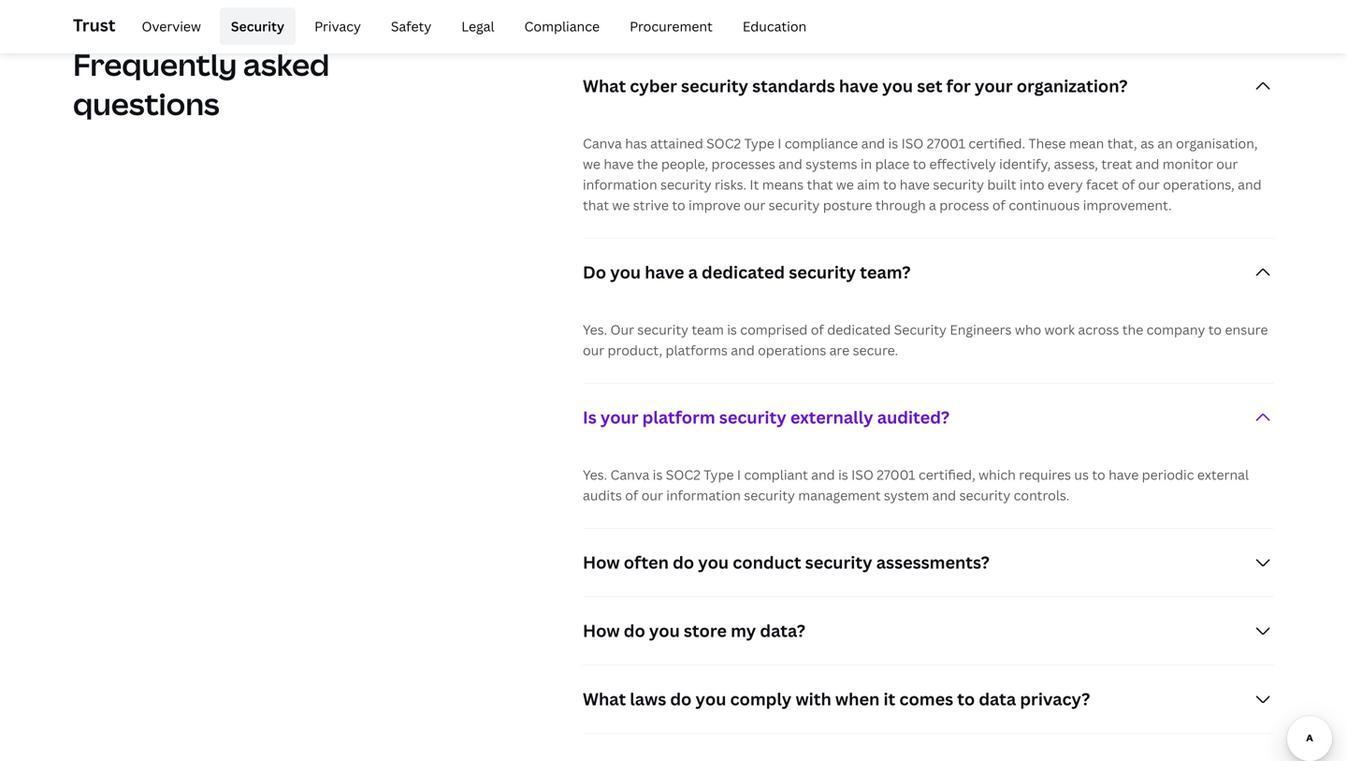 Task type: describe. For each thing, give the bounding box(es) containing it.
platforms
[[666, 341, 728, 359]]

yes. our security team is comprised of dedicated security engineers who work across the company to ensure our product, platforms and operations are secure.
[[583, 321, 1269, 359]]

how do you store my data? button
[[583, 597, 1275, 665]]

our down organisation,
[[1217, 155, 1239, 173]]

assess,
[[1055, 155, 1099, 173]]

of down built
[[993, 196, 1006, 214]]

have inside "what cyber security standards have you set for your organization?" dropdown button
[[839, 74, 879, 97]]

then
[[1114, 0, 1143, 7]]

to down place
[[884, 175, 897, 193]]

education link
[[732, 7, 818, 45]]

is your platform security externally audited?
[[583, 406, 950, 429]]

have inside do you have a dedicated security team? dropdown button
[[645, 261, 685, 284]]

safety
[[391, 17, 432, 35]]

conduct
[[733, 551, 802, 574]]

security inside yes. our security team is comprised of dedicated security engineers who work across the company to ensure our product, platforms and operations are secure.
[[895, 321, 947, 338]]

security down which on the bottom of the page
[[960, 486, 1011, 504]]

cyber
[[630, 74, 678, 97]]

do for often
[[673, 551, 695, 574]]

of inside yes. canva is soc2 type i compliant and is iso 27001 certified, which requires us to have periodic external audits of our information security management system and security controls.
[[626, 486, 639, 504]]

2 horizontal spatial that
[[807, 175, 834, 193]]

processes
[[712, 155, 776, 173]]

mean
[[1070, 134, 1105, 152]]

how do you store my data?
[[583, 619, 806, 642]]

certified,
[[919, 466, 976, 483]]

store
[[684, 619, 727, 642]]

treat
[[1102, 155, 1133, 173]]

secure.
[[853, 341, 899, 359]]

is inside canva has attained soc2 type i compliance and is iso 27001 certified. these mean that, as an organisation, we have the people, processes and systems in place to effectively identify, assess, treat and monitor our information security risks. it means that we aim to have security built into every facet of our operations, and that we strive to improve our security posture through a process of continuous improvement.
[[889, 134, 899, 152]]

legal
[[462, 17, 495, 35]]

often
[[624, 551, 669, 574]]

that,
[[1108, 134, 1138, 152]]

into
[[1020, 175, 1045, 193]]

what cyber security standards have you set for your organization?
[[583, 74, 1128, 97]]

effectively
[[930, 155, 997, 173]]

people,
[[662, 155, 709, 173]]

system
[[884, 486, 930, 504]]

your inside dropdown button
[[601, 406, 639, 429]]

as
[[1141, 134, 1155, 152]]

who
[[1016, 321, 1042, 338]]

is
[[583, 406, 597, 429]]

an
[[1158, 134, 1174, 152]]

1 design from the left
[[682, 0, 724, 7]]

posture
[[823, 196, 873, 214]]

i for standards
[[778, 134, 782, 152]]

monitor
[[1163, 155, 1214, 173]]

to inside yes. canva is soc2 type i compliant and is iso 27001 certified, which requires us to have periodic external audits of our information security management system and security controls.
[[1093, 466, 1106, 483]]

compliance
[[525, 17, 600, 35]]

and inside yes. our security team is comprised of dedicated security engineers who work across the company to ensure our product, platforms and operations are secure.
[[731, 341, 755, 359]]

to right strive
[[672, 196, 686, 214]]

accessed
[[1166, 0, 1224, 7]]

our inside yes. canva is soc2 type i compliant and is iso 27001 certified, which requires us to have periodic external audits of our information security management system and security controls.
[[642, 486, 664, 504]]

to inside dropdown button
[[958, 687, 976, 710]]

settings
[[939, 0, 989, 7]]

and up management at the right of page
[[812, 466, 836, 483]]

the inside yes. our security team is comprised of dedicated security engineers who work across the company to ensure our product, platforms and operations are secure.
[[1123, 321, 1144, 338]]

has inside if you publish a design publicly, this changes the privacy settings and the design can then be accessed by anyone that has the url to the file.
[[662, 10, 684, 28]]

how often do you conduct security assessments? button
[[583, 529, 1275, 596]]

security inside dropdown button
[[681, 74, 749, 97]]

have up through
[[900, 175, 930, 193]]

to inside yes. our security team is comprised of dedicated security engineers who work across the company to ensure our product, platforms and operations are secure.
[[1209, 321, 1223, 338]]

controls.
[[1014, 486, 1070, 504]]

security link
[[220, 7, 296, 45]]

continuous
[[1009, 196, 1080, 214]]

improve
[[689, 196, 741, 214]]

safety link
[[380, 7, 443, 45]]

if you publish a design publicly, this changes the privacy settings and the design can then be accessed by anyone that has the url to the file.
[[583, 0, 1243, 28]]

through
[[876, 196, 926, 214]]

type for security
[[704, 466, 734, 483]]

procurement link
[[619, 7, 724, 45]]

and inside if you publish a design publicly, this changes the privacy settings and the design can then be accessed by anyone that has the url to the file.
[[992, 0, 1016, 7]]

anyone
[[583, 10, 630, 28]]

the left 'privacy'
[[865, 0, 886, 7]]

do you have a dedicated security team? button
[[583, 239, 1275, 306]]

a inside canva has attained soc2 type i compliance and is iso 27001 certified. these mean that, as an organisation, we have the people, processes and systems in place to effectively identify, assess, treat and monitor our information security risks. it means that we aim to have security built into every facet of our operations, and that we strive to improve our security posture through a process of continuous improvement.
[[930, 196, 937, 214]]

to inside if you publish a design publicly, this changes the privacy settings and the design can then be accessed by anyone that has the url to the file.
[[740, 10, 754, 28]]

security down means
[[769, 196, 820, 214]]

our down it
[[744, 196, 766, 214]]

have up strive
[[604, 155, 634, 173]]

your inside dropdown button
[[975, 74, 1013, 97]]

my
[[731, 619, 757, 642]]

and up means
[[779, 155, 803, 173]]

for
[[947, 74, 971, 97]]

organization?
[[1017, 74, 1128, 97]]

yes. for do
[[583, 321, 608, 338]]

soc2 for platform
[[666, 466, 701, 483]]

1 horizontal spatial we
[[613, 196, 630, 214]]

team
[[692, 321, 724, 338]]

overview link
[[131, 7, 212, 45]]

frequently asked questions
[[73, 44, 330, 124]]

audited?
[[878, 406, 950, 429]]

privacy
[[315, 17, 361, 35]]

team?
[[861, 261, 911, 284]]

overview
[[142, 17, 201, 35]]

process
[[940, 196, 990, 214]]

is inside yes. our security team is comprised of dedicated security engineers who work across the company to ensure our product, platforms and operations are secure.
[[728, 321, 738, 338]]

privacy?
[[1021, 687, 1091, 710]]

dedicated inside yes. our security team is comprised of dedicated security engineers who work across the company to ensure our product, platforms and operations are secure.
[[828, 321, 891, 338]]

dedicated inside dropdown button
[[702, 261, 785, 284]]

these
[[1029, 134, 1067, 152]]

which
[[979, 466, 1016, 483]]

you inside "what cyber security standards have you set for your organization?" dropdown button
[[883, 74, 914, 97]]

what laws do you comply with when it comes to data privacy?
[[583, 687, 1091, 710]]

us
[[1075, 466, 1090, 483]]

yes. for is
[[583, 466, 608, 483]]

comply
[[731, 687, 792, 710]]

this
[[783, 0, 807, 7]]

requires
[[1020, 466, 1072, 483]]

education
[[743, 17, 807, 35]]

be
[[1147, 0, 1163, 7]]

it
[[884, 687, 896, 710]]

the right the settings
[[1020, 0, 1041, 7]]

it
[[750, 175, 759, 193]]



Task type: vqa. For each thing, say whether or not it's contained in the screenshot.
operations
yes



Task type: locate. For each thing, give the bounding box(es) containing it.
has inside canva has attained soc2 type i compliance and is iso 27001 certified. these mean that, as an organisation, we have the people, processes and systems in place to effectively identify, assess, treat and monitor our information security risks. it means that we aim to have security built into every facet of our operations, and that we strive to improve our security posture through a process of continuous improvement.
[[626, 134, 648, 152]]

you inside what laws do you comply with when it comes to data privacy? dropdown button
[[696, 687, 727, 710]]

0 vertical spatial 27001
[[927, 134, 966, 152]]

soc2 up "processes"
[[707, 134, 742, 152]]

and down comprised
[[731, 341, 755, 359]]

i up means
[[778, 134, 782, 152]]

1 horizontal spatial type
[[745, 134, 775, 152]]

0 vertical spatial information
[[583, 175, 658, 193]]

1 how from the top
[[583, 551, 620, 574]]

0 horizontal spatial that
[[583, 196, 609, 214]]

risks.
[[715, 175, 747, 193]]

of up improvement.
[[1123, 175, 1136, 193]]

a up "team"
[[689, 261, 698, 284]]

type for standards
[[745, 134, 775, 152]]

i for security
[[738, 466, 741, 483]]

0 vertical spatial type
[[745, 134, 775, 152]]

design
[[682, 0, 724, 7], [1044, 0, 1085, 7]]

1 horizontal spatial information
[[667, 486, 741, 504]]

organisation,
[[1177, 134, 1259, 152]]

2 what from the top
[[583, 687, 626, 710]]

publicly,
[[727, 0, 780, 7]]

improvement.
[[1084, 196, 1173, 214]]

menu bar containing overview
[[123, 7, 818, 45]]

we
[[583, 155, 601, 173], [837, 175, 854, 193], [613, 196, 630, 214]]

1 horizontal spatial iso
[[902, 134, 924, 152]]

have inside yes. canva is soc2 type i compliant and is iso 27001 certified, which requires us to have periodic external audits of our information security management system and security controls.
[[1109, 466, 1139, 483]]

iso inside yes. canva is soc2 type i compliant and is iso 27001 certified, which requires us to have periodic external audits of our information security management system and security controls.
[[852, 466, 874, 483]]

27001 for you
[[927, 134, 966, 152]]

0 vertical spatial soc2
[[707, 134, 742, 152]]

soc2
[[707, 134, 742, 152], [666, 466, 701, 483]]

set
[[918, 74, 943, 97]]

information up strive
[[583, 175, 658, 193]]

of up operations
[[811, 321, 824, 338]]

our inside yes. our security team is comprised of dedicated security engineers who work across the company to ensure our product, platforms and operations are secure.
[[583, 341, 605, 359]]

you inside how do you store my data? dropdown button
[[650, 619, 680, 642]]

0 horizontal spatial your
[[601, 406, 639, 429]]

has
[[662, 10, 684, 28], [626, 134, 648, 152]]

you left comply
[[696, 687, 727, 710]]

yes. canva is soc2 type i compliant and is iso 27001 certified, which requires us to have periodic external audits of our information security management system and security controls.
[[583, 466, 1250, 504]]

canva inside yes. canva is soc2 type i compliant and is iso 27001 certified, which requires us to have periodic external audits of our information security management system and security controls.
[[611, 466, 650, 483]]

data?
[[760, 619, 806, 642]]

0 horizontal spatial type
[[704, 466, 734, 483]]

that left strive
[[583, 196, 609, 214]]

what inside dropdown button
[[583, 687, 626, 710]]

security left team?
[[789, 261, 857, 284]]

the down publicly,
[[757, 10, 778, 28]]

can
[[1088, 0, 1111, 7]]

1 vertical spatial yes.
[[583, 466, 608, 483]]

1 vertical spatial how
[[583, 619, 620, 642]]

2 horizontal spatial a
[[930, 196, 937, 214]]

0 vertical spatial i
[[778, 134, 782, 152]]

how often do you conduct security assessments?
[[583, 551, 990, 574]]

frequently
[[73, 44, 237, 85]]

to right place
[[913, 155, 927, 173]]

is up place
[[889, 134, 899, 152]]

0 vertical spatial canva
[[583, 134, 622, 152]]

0 horizontal spatial information
[[583, 175, 658, 193]]

0 vertical spatial has
[[662, 10, 684, 28]]

platform
[[643, 406, 716, 429]]

that down the publish
[[633, 10, 659, 28]]

security down compliant on the right of the page
[[744, 486, 796, 504]]

1 horizontal spatial 27001
[[927, 134, 966, 152]]

soc2 inside canva has attained soc2 type i compliance and is iso 27001 certified. these mean that, as an organisation, we have the people, processes and systems in place to effectively identify, assess, treat and monitor our information security risks. it means that we aim to have security built into every facet of our operations, and that we strive to improve our security posture through a process of continuous improvement.
[[707, 134, 742, 152]]

comes
[[900, 687, 954, 710]]

changes
[[810, 0, 862, 7]]

do you have a dedicated security team?
[[583, 261, 911, 284]]

1 vertical spatial type
[[704, 466, 734, 483]]

1 horizontal spatial design
[[1044, 0, 1085, 7]]

a left 'process'
[[930, 196, 937, 214]]

externally
[[791, 406, 874, 429]]

laws
[[630, 687, 667, 710]]

a up procurement "link"
[[672, 0, 679, 7]]

is down platform on the bottom
[[653, 466, 663, 483]]

0 horizontal spatial dedicated
[[702, 261, 785, 284]]

you inside do you have a dedicated security team? dropdown button
[[610, 261, 641, 284]]

security right cyber
[[681, 74, 749, 97]]

dedicated up secure.
[[828, 321, 891, 338]]

soc2 inside yes. canva is soc2 type i compliant and is iso 27001 certified, which requires us to have periodic external audits of our information security management system and security controls.
[[666, 466, 701, 483]]

has down the publish
[[662, 10, 684, 28]]

that down systems
[[807, 175, 834, 193]]

2 yes. from the top
[[583, 466, 608, 483]]

canva inside canva has attained soc2 type i compliance and is iso 27001 certified. these mean that, as an organisation, we have the people, processes and systems in place to effectively identify, assess, treat and monitor our information security risks. it means that we aim to have security built into every facet of our operations, and that we strive to improve our security posture through a process of continuous improvement.
[[583, 134, 622, 152]]

iso up management at the right of page
[[852, 466, 874, 483]]

compliance link
[[513, 7, 611, 45]]

0 vertical spatial that
[[633, 10, 659, 28]]

0 horizontal spatial soc2
[[666, 466, 701, 483]]

what cyber security standards have you set for your organization? button
[[583, 52, 1275, 120]]

1 what from the top
[[583, 74, 626, 97]]

audits
[[583, 486, 622, 504]]

2 vertical spatial a
[[689, 261, 698, 284]]

how for how often do you conduct security assessments?
[[583, 551, 620, 574]]

security down people,
[[661, 175, 712, 193]]

in
[[861, 155, 873, 173]]

security
[[231, 17, 285, 35], [895, 321, 947, 338]]

do
[[583, 261, 607, 284]]

have
[[839, 74, 879, 97], [604, 155, 634, 173], [900, 175, 930, 193], [645, 261, 685, 284], [1109, 466, 1139, 483]]

of
[[1123, 175, 1136, 193], [993, 196, 1006, 214], [811, 321, 824, 338], [626, 486, 639, 504]]

security inside yes. our security team is comprised of dedicated security engineers who work across the company to ensure our product, platforms and operations are secure.
[[638, 321, 689, 338]]

information inside canva has attained soc2 type i compliance and is iso 27001 certified. these mean that, as an organisation, we have the people, processes and systems in place to effectively identify, assess, treat and monitor our information security risks. it means that we aim to have security built into every facet of our operations, and that we strive to improve our security posture through a process of continuous improvement.
[[583, 175, 658, 193]]

asked
[[243, 44, 330, 85]]

design up url
[[682, 0, 724, 7]]

do down often
[[624, 619, 646, 642]]

0 vertical spatial yes.
[[583, 321, 608, 338]]

what for what laws do you comply with when it comes to data privacy?
[[583, 687, 626, 710]]

to left data
[[958, 687, 976, 710]]

how for how do you store my data?
[[583, 619, 620, 642]]

our left product,
[[583, 341, 605, 359]]

security down management at the right of page
[[806, 551, 873, 574]]

to
[[740, 10, 754, 28], [913, 155, 927, 173], [884, 175, 897, 193], [672, 196, 686, 214], [1209, 321, 1223, 338], [1093, 466, 1106, 483], [958, 687, 976, 710]]

security up asked at the left top of the page
[[231, 17, 285, 35]]

is your platform security externally audited? button
[[583, 384, 1275, 451]]

iso for audited?
[[852, 466, 874, 483]]

type left compliant on the right of the page
[[704, 466, 734, 483]]

place
[[876, 155, 910, 173]]

1 horizontal spatial that
[[633, 10, 659, 28]]

operations
[[758, 341, 827, 359]]

i inside canva has attained soc2 type i compliance and is iso 27001 certified. these mean that, as an organisation, we have the people, processes and systems in place to effectively identify, assess, treat and monitor our information security risks. it means that we aim to have security built into every facet of our operations, and that we strive to improve our security posture through a process of continuous improvement.
[[778, 134, 782, 152]]

do
[[673, 551, 695, 574], [624, 619, 646, 642], [671, 687, 692, 710]]

operations,
[[1164, 175, 1235, 193]]

questions
[[73, 83, 220, 124]]

of right audits
[[626, 486, 639, 504]]

of inside yes. our security team is comprised of dedicated security engineers who work across the company to ensure our product, platforms and operations are secure.
[[811, 321, 824, 338]]

that
[[633, 10, 659, 28], [807, 175, 834, 193], [583, 196, 609, 214]]

1 horizontal spatial has
[[662, 10, 684, 28]]

1 vertical spatial canva
[[611, 466, 650, 483]]

certified.
[[969, 134, 1026, 152]]

your right for
[[975, 74, 1013, 97]]

do right laws
[[671, 687, 692, 710]]

your
[[975, 74, 1013, 97], [601, 406, 639, 429]]

1 vertical spatial dedicated
[[828, 321, 891, 338]]

27001 up effectively
[[927, 134, 966, 152]]

url
[[712, 10, 737, 28]]

information
[[583, 175, 658, 193], [667, 486, 741, 504]]

how
[[583, 551, 620, 574], [583, 619, 620, 642]]

the left url
[[687, 10, 708, 28]]

you left store
[[650, 619, 680, 642]]

0 vertical spatial what
[[583, 74, 626, 97]]

security up product,
[[638, 321, 689, 338]]

yes. left our
[[583, 321, 608, 338]]

a inside dropdown button
[[689, 261, 698, 284]]

what left cyber
[[583, 74, 626, 97]]

have down strive
[[645, 261, 685, 284]]

a for publicly,
[[672, 0, 679, 7]]

have right us
[[1109, 466, 1139, 483]]

0 horizontal spatial design
[[682, 0, 724, 7]]

security down effectively
[[934, 175, 985, 193]]

when
[[836, 687, 880, 710]]

are
[[830, 341, 850, 359]]

we left people,
[[583, 155, 601, 173]]

do for laws
[[671, 687, 692, 710]]

1 vertical spatial your
[[601, 406, 639, 429]]

1 vertical spatial iso
[[852, 466, 874, 483]]

what
[[583, 74, 626, 97], [583, 687, 626, 710]]

i left compliant on the right of the page
[[738, 466, 741, 483]]

iso up place
[[902, 134, 924, 152]]

2 horizontal spatial we
[[837, 175, 854, 193]]

type up "processes"
[[745, 134, 775, 152]]

0 horizontal spatial iso
[[852, 466, 874, 483]]

0 vertical spatial how
[[583, 551, 620, 574]]

0 vertical spatial your
[[975, 74, 1013, 97]]

type
[[745, 134, 775, 152], [704, 466, 734, 483]]

soc2 down platform on the bottom
[[666, 466, 701, 483]]

to left ensure
[[1209, 321, 1223, 338]]

yes. inside yes. our security team is comprised of dedicated security engineers who work across the company to ensure our product, platforms and operations are secure.
[[583, 321, 608, 338]]

and down certified,
[[933, 486, 957, 504]]

menu bar
[[123, 7, 818, 45]]

2 design from the left
[[1044, 0, 1085, 7]]

1 horizontal spatial your
[[975, 74, 1013, 97]]

compliant
[[745, 466, 809, 483]]

1 vertical spatial soc2
[[666, 466, 701, 483]]

0 horizontal spatial a
[[672, 0, 679, 7]]

information down platform on the bottom
[[667, 486, 741, 504]]

iso for you
[[902, 134, 924, 152]]

security inside dropdown button
[[720, 406, 787, 429]]

every
[[1048, 175, 1084, 193]]

what laws do you comply with when it comes to data privacy? button
[[583, 665, 1275, 733]]

external
[[1198, 466, 1250, 483]]

the inside canva has attained soc2 type i compliance and is iso 27001 certified. these mean that, as an organisation, we have the people, processes and systems in place to effectively identify, assess, treat and monitor our information security risks. it means that we aim to have security built into every facet of our operations, and that we strive to improve our security posture through a process of continuous improvement.
[[637, 155, 658, 173]]

2 vertical spatial we
[[613, 196, 630, 214]]

you left the conduct
[[699, 551, 729, 574]]

1 horizontal spatial soc2
[[707, 134, 742, 152]]

do right often
[[673, 551, 695, 574]]

1 horizontal spatial security
[[895, 321, 947, 338]]

and right the settings
[[992, 0, 1016, 7]]

soc2 for security
[[707, 134, 742, 152]]

we up posture
[[837, 175, 854, 193]]

you up anyone
[[595, 0, 619, 7]]

security up compliant on the right of the page
[[720, 406, 787, 429]]

0 horizontal spatial has
[[626, 134, 648, 152]]

27001 inside canva has attained soc2 type i compliance and is iso 27001 certified. these mean that, as an organisation, we have the people, processes and systems in place to effectively identify, assess, treat and monitor our information security risks. it means that we aim to have security built into every facet of our operations, and that we strive to improve our security posture through a process of continuous improvement.
[[927, 134, 966, 152]]

information inside yes. canva is soc2 type i compliant and is iso 27001 certified, which requires us to have periodic external audits of our information security management system and security controls.
[[667, 486, 741, 504]]

has left attained
[[626, 134, 648, 152]]

by
[[1227, 0, 1243, 7]]

0 vertical spatial we
[[583, 155, 601, 173]]

have right standards
[[839, 74, 879, 97]]

you right the do
[[610, 261, 641, 284]]

management
[[799, 486, 881, 504]]

dedicated
[[702, 261, 785, 284], [828, 321, 891, 338]]

a inside if you publish a design publicly, this changes the privacy settings and the design can then be accessed by anyone that has the url to the file.
[[672, 0, 679, 7]]

design left the can
[[1044, 0, 1085, 7]]

i inside yes. canva is soc2 type i compliant and is iso 27001 certified, which requires us to have periodic external audits of our information security management system and security controls.
[[738, 466, 741, 483]]

1 vertical spatial do
[[624, 619, 646, 642]]

1 yes. from the top
[[583, 321, 608, 338]]

1 vertical spatial 27001
[[877, 466, 916, 483]]

1 vertical spatial we
[[837, 175, 854, 193]]

what inside dropdown button
[[583, 74, 626, 97]]

the right across
[[1123, 321, 1144, 338]]

canva left attained
[[583, 134, 622, 152]]

1 vertical spatial has
[[626, 134, 648, 152]]

0 horizontal spatial security
[[231, 17, 285, 35]]

yes. inside yes. canva is soc2 type i compliant and is iso 27001 certified, which requires us to have periodic external audits of our information security management system and security controls.
[[583, 466, 608, 483]]

0 horizontal spatial 27001
[[877, 466, 916, 483]]

0 vertical spatial iso
[[902, 134, 924, 152]]

strive
[[633, 196, 669, 214]]

attained
[[651, 134, 704, 152]]

and down as
[[1136, 155, 1160, 173]]

to right us
[[1093, 466, 1106, 483]]

canva up audits
[[611, 466, 650, 483]]

security
[[681, 74, 749, 97], [661, 175, 712, 193], [934, 175, 985, 193], [769, 196, 820, 214], [789, 261, 857, 284], [638, 321, 689, 338], [720, 406, 787, 429], [744, 486, 796, 504], [960, 486, 1011, 504], [806, 551, 873, 574]]

type inside canva has attained soc2 type i compliance and is iso 27001 certified. these mean that, as an organisation, we have the people, processes and systems in place to effectively identify, assess, treat and monitor our information security risks. it means that we aim to have security built into every facet of our operations, and that we strive to improve our security posture through a process of continuous improvement.
[[745, 134, 775, 152]]

publish
[[622, 0, 669, 7]]

you
[[595, 0, 619, 7], [883, 74, 914, 97], [610, 261, 641, 284], [699, 551, 729, 574], [650, 619, 680, 642], [696, 687, 727, 710]]

what left laws
[[583, 687, 626, 710]]

ensure
[[1226, 321, 1269, 338]]

0 vertical spatial do
[[673, 551, 695, 574]]

and right operations,
[[1239, 175, 1262, 193]]

yes. up audits
[[583, 466, 608, 483]]

standards
[[753, 74, 836, 97]]

1 vertical spatial that
[[807, 175, 834, 193]]

1 vertical spatial information
[[667, 486, 741, 504]]

that inside if you publish a design publicly, this changes the privacy settings and the design can then be accessed by anyone that has the url to the file.
[[633, 10, 659, 28]]

security up secure.
[[895, 321, 947, 338]]

1 vertical spatial what
[[583, 687, 626, 710]]

is up management at the right of page
[[839, 466, 849, 483]]

our up improvement.
[[1139, 175, 1161, 193]]

1 vertical spatial i
[[738, 466, 741, 483]]

procurement
[[630, 17, 713, 35]]

0 horizontal spatial we
[[583, 155, 601, 173]]

1 horizontal spatial dedicated
[[828, 321, 891, 338]]

1 horizontal spatial a
[[689, 261, 698, 284]]

and
[[992, 0, 1016, 7], [862, 134, 886, 152], [779, 155, 803, 173], [1136, 155, 1160, 173], [1239, 175, 1262, 193], [731, 341, 755, 359], [812, 466, 836, 483], [933, 486, 957, 504]]

our right audits
[[642, 486, 664, 504]]

the
[[865, 0, 886, 7], [1020, 0, 1041, 7], [687, 10, 708, 28], [757, 10, 778, 28], [637, 155, 658, 173], [1123, 321, 1144, 338]]

1 horizontal spatial i
[[778, 134, 782, 152]]

2 vertical spatial do
[[671, 687, 692, 710]]

is right "team"
[[728, 321, 738, 338]]

privacy
[[889, 0, 936, 7]]

your right is
[[601, 406, 639, 429]]

and up the in
[[862, 134, 886, 152]]

our
[[611, 321, 635, 338]]

1 vertical spatial security
[[895, 321, 947, 338]]

dedicated up comprised
[[702, 261, 785, 284]]

to down publicly,
[[740, 10, 754, 28]]

what for what cyber security standards have you set for your organization?
[[583, 74, 626, 97]]

trust
[[73, 14, 116, 37]]

company
[[1147, 321, 1206, 338]]

you inside how often do you conduct security assessments? dropdown button
[[699, 551, 729, 574]]

aim
[[858, 175, 881, 193]]

privacy link
[[303, 7, 372, 45]]

0 vertical spatial a
[[672, 0, 679, 7]]

identify,
[[1000, 155, 1051, 173]]

the down attained
[[637, 155, 658, 173]]

we left strive
[[613, 196, 630, 214]]

you inside if you publish a design publicly, this changes the privacy settings and the design can then be accessed by anyone that has the url to the file.
[[595, 0, 619, 7]]

2 vertical spatial that
[[583, 196, 609, 214]]

2 how from the top
[[583, 619, 620, 642]]

1 vertical spatial a
[[930, 196, 937, 214]]

27001 up system
[[877, 466, 916, 483]]

a for security
[[689, 261, 698, 284]]

0 vertical spatial security
[[231, 17, 285, 35]]

0 horizontal spatial i
[[738, 466, 741, 483]]

file.
[[781, 10, 804, 28]]

27001 for audited?
[[877, 466, 916, 483]]

engineers
[[950, 321, 1012, 338]]

0 vertical spatial dedicated
[[702, 261, 785, 284]]

27001 inside yes. canva is soc2 type i compliant and is iso 27001 certified, which requires us to have periodic external audits of our information security management system and security controls.
[[877, 466, 916, 483]]

type inside yes. canva is soc2 type i compliant and is iso 27001 certified, which requires us to have periodic external audits of our information security management system and security controls.
[[704, 466, 734, 483]]

iso inside canva has attained soc2 type i compliance and is iso 27001 certified. these mean that, as an organisation, we have the people, processes and systems in place to effectively identify, assess, treat and monitor our information security risks. it means that we aim to have security built into every facet of our operations, and that we strive to improve our security posture through a process of continuous improvement.
[[902, 134, 924, 152]]

you left set
[[883, 74, 914, 97]]

comprised
[[741, 321, 808, 338]]



